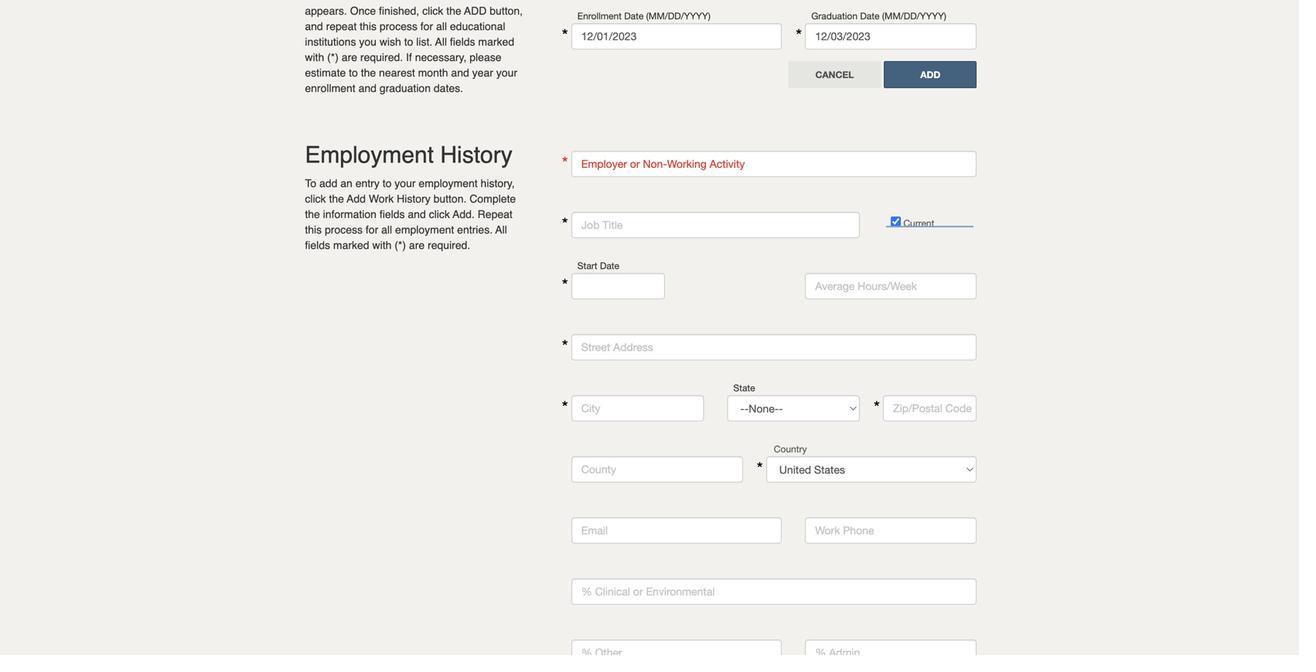 Task type: describe. For each thing, give the bounding box(es) containing it.
clinical
[[595, 585, 631, 598]]

repeat
[[478, 208, 513, 220]]

% Other text field
[[572, 640, 782, 655]]

an
[[341, 177, 353, 190]]

employment
[[305, 142, 434, 168]]

required.
[[428, 239, 471, 251]]

Email text field
[[572, 518, 782, 544]]

street
[[582, 341, 610, 354]]

add.
[[453, 208, 475, 220]]

zip/postal
[[894, 402, 943, 415]]

1 horizontal spatial fields
[[380, 208, 405, 220]]

1 vertical spatial work
[[816, 524, 840, 537]]

Street Address text field
[[572, 334, 977, 361]]

Work Phone text field
[[806, 518, 977, 544]]

environmental
[[646, 585, 715, 598]]

0 vertical spatial employment
[[419, 177, 478, 190]]

all
[[496, 224, 507, 236]]

to
[[383, 177, 392, 190]]

0 vertical spatial history
[[441, 142, 513, 168]]

date for average
[[600, 260, 620, 271]]

hours/week
[[858, 280, 917, 292]]

for
[[366, 224, 379, 236]]

title
[[603, 219, 623, 231]]

0 vertical spatial click
[[305, 193, 326, 205]]

city
[[582, 402, 601, 415]]

start
[[578, 260, 598, 271]]

2 horizontal spatial date
[[861, 10, 880, 21]]

country
[[774, 444, 807, 455]]

1 vertical spatial click
[[429, 208, 450, 220]]

Average Hours/Week text field
[[806, 273, 977, 299]]

current
[[901, 218, 935, 229]]

Start Date text field
[[572, 273, 665, 299]]

average hours/week
[[816, 280, 917, 292]]

Job Title text field
[[572, 212, 860, 238]]

(mm/dd/yyyy) for enrollment date (mm/dd/yyyy)
[[647, 10, 711, 21]]

complete
[[470, 193, 516, 205]]

to
[[305, 177, 317, 190]]

City text field
[[572, 395, 704, 422]]

average
[[816, 280, 855, 292]]

graduation date (mm/dd/yyyy)
[[812, 10, 947, 21]]

street address
[[582, 341, 653, 354]]

Employer or Non-Working Activity text field
[[572, 151, 977, 177]]

job
[[582, 219, 600, 231]]

Graduation Date (MM/DD/YYYY) text field
[[806, 23, 977, 50]]

1 vertical spatial fields
[[305, 239, 330, 251]]

working
[[667, 157, 707, 170]]



Task type: vqa. For each thing, say whether or not it's contained in the screenshot.
DAYS.
no



Task type: locate. For each thing, give the bounding box(es) containing it.
process
[[325, 224, 363, 236]]

1 horizontal spatial (mm/dd/yyyy)
[[883, 10, 947, 21]]

state
[[734, 383, 756, 393]]

(*)
[[395, 239, 406, 251]]

date for graduation
[[625, 10, 644, 21]]

work
[[369, 193, 394, 205], [816, 524, 840, 537]]

None button
[[789, 61, 881, 88], [884, 61, 977, 88], [789, 61, 881, 88], [884, 61, 977, 88]]

work phone
[[816, 524, 875, 537]]

employer
[[582, 157, 627, 170]]

enrollment
[[578, 10, 622, 21]]

graduation
[[812, 10, 858, 21]]

marked
[[333, 239, 369, 251]]

history up history, on the top left
[[441, 142, 513, 168]]

start date
[[578, 260, 620, 271]]

all
[[382, 224, 392, 236]]

1 (mm/dd/yyyy) from the left
[[647, 10, 711, 21]]

1 horizontal spatial click
[[429, 208, 450, 220]]

% Admin text field
[[806, 640, 977, 655]]

Zip/Postal Code text field
[[884, 395, 977, 422]]

2 (mm/dd/yyyy) from the left
[[883, 10, 947, 21]]

the up this
[[305, 208, 320, 220]]

button.
[[434, 193, 467, 205]]

to add an entry to your employment history, click the add work history button. complete the information fields and click add. repeat this process for all employment entries. all fields marked with (*) are required.
[[305, 177, 516, 251]]

work left phone
[[816, 524, 840, 537]]

0 vertical spatial or
[[630, 157, 640, 170]]

the down add
[[329, 193, 344, 205]]

Current checkbox
[[891, 217, 901, 227]]

(mm/dd/yyyy) for graduation date (mm/dd/yyyy)
[[883, 10, 947, 21]]

click
[[305, 193, 326, 205], [429, 208, 450, 220]]

entry
[[356, 177, 380, 190]]

job title
[[582, 219, 623, 231]]

or left non- on the top of the page
[[630, 157, 640, 170]]

activity
[[710, 157, 745, 170]]

and
[[408, 208, 426, 220]]

(mm/dd/yyyy) up graduation date (mm/dd/yyyy) text box
[[883, 10, 947, 21]]

history up and
[[397, 193, 431, 205]]

date right enrollment
[[625, 10, 644, 21]]

0 horizontal spatial work
[[369, 193, 394, 205]]

0 horizontal spatial the
[[305, 208, 320, 220]]

1 vertical spatial or
[[634, 585, 643, 598]]

this
[[305, 224, 322, 236]]

with
[[372, 239, 392, 251]]

(mm/dd/yyyy)
[[647, 10, 711, 21], [883, 10, 947, 21]]

email
[[582, 524, 608, 537]]

0 horizontal spatial history
[[397, 193, 431, 205]]

1 horizontal spatial work
[[816, 524, 840, 537]]

1 horizontal spatial date
[[625, 10, 644, 21]]

enrollment date (mm/dd/yyyy)
[[578, 10, 711, 21]]

work inside the to add an entry to your employment history, click the add work history button. complete the information fields and click add. repeat this process for all employment entries. all fields marked with (*) are required.
[[369, 193, 394, 205]]

zip/postal code
[[894, 402, 972, 415]]

or right clinical
[[634, 585, 643, 598]]

1 vertical spatial the
[[305, 208, 320, 220]]

date
[[625, 10, 644, 21], [861, 10, 880, 21], [600, 260, 620, 271]]

address
[[613, 341, 653, 354]]

code
[[946, 402, 972, 415]]

%
[[582, 585, 592, 598]]

county
[[582, 463, 617, 476]]

information
[[323, 208, 377, 220]]

date up start date text field
[[600, 260, 620, 271]]

0 vertical spatial work
[[369, 193, 394, 205]]

1 horizontal spatial the
[[329, 193, 344, 205]]

Enrollment Date (MM/DD/YYYY) text field
[[572, 23, 782, 50]]

% clinical or environmental
[[582, 585, 715, 598]]

add
[[347, 193, 366, 205]]

0 horizontal spatial fields
[[305, 239, 330, 251]]

1 vertical spatial employment
[[395, 224, 454, 236]]

your
[[395, 177, 416, 190]]

% Clinical or Environmental text field
[[572, 579, 977, 605]]

1 vertical spatial history
[[397, 193, 431, 205]]

the
[[329, 193, 344, 205], [305, 208, 320, 220]]

0 horizontal spatial (mm/dd/yyyy)
[[647, 10, 711, 21]]

are
[[409, 239, 425, 251]]

County text field
[[572, 456, 743, 483]]

0 horizontal spatial date
[[600, 260, 620, 271]]

0 vertical spatial fields
[[380, 208, 405, 220]]

click down button.
[[429, 208, 450, 220]]

date up graduation date (mm/dd/yyyy) text box
[[861, 10, 880, 21]]

add
[[320, 177, 338, 190]]

non-
[[643, 157, 667, 170]]

work down the to
[[369, 193, 394, 205]]

(mm/dd/yyyy) up enrollment date (mm/dd/yyyy) text box
[[647, 10, 711, 21]]

employment down and
[[395, 224, 454, 236]]

employer or non-working activity
[[582, 157, 745, 170]]

phone
[[843, 524, 875, 537]]

click down to
[[305, 193, 326, 205]]

employment
[[419, 177, 478, 190], [395, 224, 454, 236]]

0 horizontal spatial click
[[305, 193, 326, 205]]

employment up button.
[[419, 177, 478, 190]]

fields down this
[[305, 239, 330, 251]]

history
[[441, 142, 513, 168], [397, 193, 431, 205]]

fields
[[380, 208, 405, 220], [305, 239, 330, 251]]

0 vertical spatial the
[[329, 193, 344, 205]]

or
[[630, 157, 640, 170], [634, 585, 643, 598]]

entries.
[[457, 224, 493, 236]]

history inside the to add an entry to your employment history, click the add work history button. complete the information fields and click add. repeat this process for all employment entries. all fields marked with (*) are required.
[[397, 193, 431, 205]]

1 horizontal spatial history
[[441, 142, 513, 168]]

employment history
[[305, 142, 513, 168]]

history,
[[481, 177, 515, 190]]

fields up all
[[380, 208, 405, 220]]



